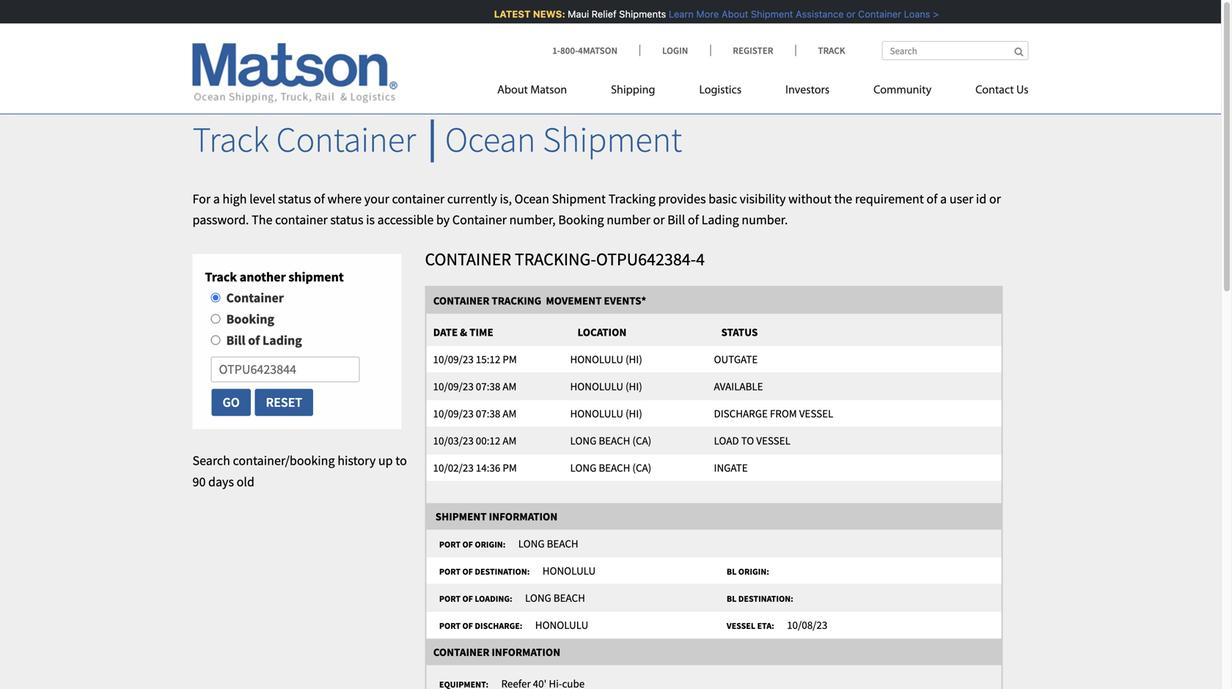 Task type: vqa. For each thing, say whether or not it's contained in the screenshot.
the equipment
no



Task type: locate. For each thing, give the bounding box(es) containing it.
1 honolulu (hi) from the top
[[570, 352, 643, 366]]

10/09/23 for discharge from vessel
[[433, 407, 474, 421]]

0 horizontal spatial lading
[[263, 332, 302, 349]]

2 vertical spatial (hi)
[[626, 407, 643, 421]]

track up container option
[[205, 269, 237, 285]]

90
[[193, 474, 206, 490]]

1 vertical spatial container
[[275, 212, 328, 228]]

about left matson
[[497, 85, 528, 96]]

1 vertical spatial status
[[330, 212, 364, 228]]

origin: inside port of origin: long beach
[[475, 539, 506, 550]]

currently
[[447, 191, 497, 207]]

2 (ca) from the top
[[633, 461, 652, 475]]

container/booking
[[233, 453, 335, 469]]

shipment
[[747, 8, 790, 19], [543, 117, 682, 161], [552, 191, 606, 207], [436, 510, 487, 524]]

bill inside for a high level status of where your container currently is, ocean shipment tracking provides basic visibility without the requirement of a user id or password. the container status is accessible by container number, booking number or bill of lading number.
[[668, 212, 685, 228]]

am for load
[[503, 434, 517, 448]]

1 horizontal spatial container
[[392, 191, 445, 207]]

2 vertical spatial track
[[205, 269, 237, 285]]

1 port from the top
[[439, 539, 461, 550]]

level
[[250, 191, 276, 207]]

of right bill of lading radio
[[248, 332, 260, 349]]

07:38 for available
[[476, 380, 501, 393]]

0 horizontal spatial vessel
[[757, 434, 791, 448]]

(hi)
[[626, 352, 643, 366], [626, 380, 643, 393], [626, 407, 643, 421]]

the
[[252, 212, 273, 228]]

bill
[[668, 212, 685, 228], [226, 332, 246, 349]]

lading inside for a high level status of where your container currently is, ocean shipment tracking provides basic visibility without the requirement of a user id or password. the container status is accessible by container number, booking number or bill of lading number.
[[702, 212, 739, 228]]

0 vertical spatial about
[[718, 8, 745, 19]]

lading up "enter container #" text box
[[263, 332, 302, 349]]

port down shipment information
[[439, 539, 461, 550]]

pm
[[503, 352, 517, 366], [503, 461, 517, 475]]

port of origin: long beach
[[434, 537, 579, 551]]

long beach (ca) for am
[[570, 434, 652, 448]]

information up port of origin: long beach
[[489, 510, 558, 524]]

1 horizontal spatial booking
[[559, 212, 604, 228]]

track container │ocean shipment
[[193, 117, 682, 161]]

(ca)
[[633, 434, 652, 448], [633, 461, 652, 475]]

vessel for load to vessel
[[757, 434, 791, 448]]

10/09/23 down date & time
[[433, 352, 474, 366]]

status down where
[[330, 212, 364, 228]]

shipment right ocean
[[552, 191, 606, 207]]

07:38 for discharge from vessel
[[476, 407, 501, 421]]

top menu navigation
[[497, 77, 1029, 107]]

vessel right from
[[800, 407, 834, 421]]

bill down provides
[[668, 212, 685, 228]]

3 honolulu (hi) from the top
[[570, 407, 643, 421]]

2 vertical spatial 10/09/23
[[433, 407, 474, 421]]

port down port of origin: long beach
[[439, 566, 461, 578]]

track up high
[[193, 117, 269, 161]]

3 port from the top
[[439, 593, 461, 605]]

1 (hi) from the top
[[626, 352, 643, 366]]

0 vertical spatial destination:
[[475, 566, 530, 578]]

port inside port of discharge: honolulu
[[439, 621, 461, 632]]

booking up "bill of lading"
[[226, 311, 274, 328]]

10/09/23 07:38 am down 10/09/23 15:12 pm
[[427, 380, 517, 393]]

1 vertical spatial bill
[[226, 332, 246, 349]]

2 long beach (ca) from the top
[[570, 461, 652, 475]]

a right for
[[213, 191, 220, 207]]

a left user
[[941, 191, 947, 207]]

bill right bill of lading radio
[[226, 332, 246, 349]]

1 horizontal spatial or
[[843, 8, 852, 19]]

2 10/09/23 07:38 am from the top
[[427, 407, 517, 421]]

of inside port of destination: honolulu
[[463, 566, 473, 578]]

investors link
[[764, 77, 852, 107]]

or right number
[[653, 212, 665, 228]]

Search search field
[[882, 41, 1029, 60]]

10/09/23 07:38 am up 10/03/23 00:12 am
[[427, 407, 517, 421]]

07:38 down the 15:12
[[476, 380, 501, 393]]

0 vertical spatial (ca)
[[633, 434, 652, 448]]

honolulu (hi) for outgate
[[570, 352, 643, 366]]

outgate
[[714, 352, 758, 366]]

2 07:38 from the top
[[476, 407, 501, 421]]

1 horizontal spatial bill
[[668, 212, 685, 228]]

port of discharge: honolulu
[[434, 618, 589, 632]]

am up 10/03/23 00:12 am
[[503, 407, 517, 421]]

1 vertical spatial booking
[[226, 311, 274, 328]]

2 pm from the top
[[503, 461, 517, 475]]

of down port of origin: long beach
[[463, 566, 473, 578]]

0 vertical spatial long beach (ca)
[[570, 434, 652, 448]]

pm for 10/09/23 15:12 pm
[[503, 352, 517, 366]]

container right the
[[275, 212, 328, 228]]

honolulu (hi) for discharge from vessel
[[570, 407, 643, 421]]

bl origin:
[[722, 566, 775, 578]]

0 horizontal spatial about
[[497, 85, 528, 96]]

0 vertical spatial vessel
[[800, 407, 834, 421]]

requirement
[[855, 191, 924, 207]]

loans
[[900, 8, 927, 19]]

or right assistance
[[843, 8, 852, 19]]

0 vertical spatial bill
[[668, 212, 685, 228]]

1 vertical spatial am
[[503, 407, 517, 421]]

0 vertical spatial bl
[[727, 566, 737, 578]]

bl destination:
[[722, 593, 799, 605]]

None button
[[211, 388, 252, 417], [254, 388, 314, 417], [211, 388, 252, 417], [254, 388, 314, 417]]

1 horizontal spatial about
[[718, 8, 745, 19]]

ingate
[[714, 461, 748, 475]]

0 vertical spatial origin:
[[475, 539, 506, 550]]

2 vertical spatial am
[[503, 434, 517, 448]]

1-800-4matson
[[553, 44, 618, 56]]

shipment down 10/02/23
[[436, 510, 487, 524]]

15:12
[[476, 352, 501, 366]]

events*
[[604, 294, 647, 308]]

1 horizontal spatial vessel
[[800, 407, 834, 421]]

0 vertical spatial pm
[[503, 352, 517, 366]]

origin: down shipment information
[[475, 539, 506, 550]]

0 vertical spatial lading
[[702, 212, 739, 228]]

2 bl from the top
[[727, 593, 737, 605]]

2 vertical spatial honolulu (hi)
[[570, 407, 643, 421]]

1 vertical spatial bl
[[727, 593, 737, 605]]

(hi) for outgate
[[626, 352, 643, 366]]

2 honolulu (hi) from the top
[[570, 380, 643, 393]]

bl up vessel
[[727, 593, 737, 605]]

container up accessible
[[392, 191, 445, 207]]

container down discharge:
[[433, 646, 490, 659]]

10/09/23 up 10/03/23 on the left of the page
[[433, 407, 474, 421]]

pm right 14:36
[[503, 461, 517, 475]]

0 horizontal spatial origin:
[[475, 539, 506, 550]]

status
[[722, 325, 758, 339]]

otpu642384-
[[596, 248, 696, 270]]

status right level
[[278, 191, 311, 207]]

honolulu (hi)
[[570, 352, 643, 366], [570, 380, 643, 393], [570, 407, 643, 421]]

10/02/23
[[433, 461, 474, 475]]

0 vertical spatial container
[[392, 191, 445, 207]]

1 07:38 from the top
[[476, 380, 501, 393]]

shipment information
[[427, 510, 558, 524]]

3 10/09/23 from the top
[[433, 407, 474, 421]]

of left discharge:
[[463, 621, 473, 632]]

track down assistance
[[818, 44, 846, 56]]

about
[[718, 8, 745, 19], [497, 85, 528, 96]]

2 vertical spatial or
[[653, 212, 665, 228]]

origin: up bl destination:
[[739, 566, 770, 578]]

2 (hi) from the top
[[626, 380, 643, 393]]

search container/booking history up to 90 days old
[[193, 453, 407, 490]]

07:38 up the 00:12
[[476, 407, 501, 421]]

1 horizontal spatial lading
[[702, 212, 739, 228]]

load to vessel
[[714, 434, 791, 448]]

of down shipment information
[[463, 539, 473, 550]]

bl for honolulu
[[727, 566, 737, 578]]

register
[[733, 44, 774, 56]]

am down 10/09/23 15:12 pm
[[503, 380, 517, 393]]

another
[[240, 269, 286, 285]]

1 vertical spatial (hi)
[[626, 380, 643, 393]]

(ca) for load to vessel
[[633, 434, 652, 448]]

am right the 00:12
[[503, 434, 517, 448]]

Booking radio
[[211, 314, 220, 324]]

0 horizontal spatial status
[[278, 191, 311, 207]]

number
[[607, 212, 651, 228]]

1 bl from the top
[[727, 566, 737, 578]]

port
[[439, 539, 461, 550], [439, 566, 461, 578], [439, 593, 461, 605], [439, 621, 461, 632]]

1 vertical spatial information
[[492, 646, 561, 659]]

track for track another shipment
[[205, 269, 237, 285]]

loading:
[[475, 593, 513, 605]]

0 horizontal spatial or
[[653, 212, 665, 228]]

4matson
[[578, 44, 618, 56]]

1 vertical spatial 07:38
[[476, 407, 501, 421]]

number.
[[742, 212, 788, 228]]

by
[[436, 212, 450, 228]]

0 vertical spatial or
[[843, 8, 852, 19]]

track for track link
[[818, 44, 846, 56]]

of inside port of loading: long beach
[[463, 593, 473, 605]]

1 vertical spatial 10/09/23 07:38 am
[[427, 407, 517, 421]]

1 horizontal spatial a
[[941, 191, 947, 207]]

information for container information
[[492, 646, 561, 659]]

0 vertical spatial 10/09/23 07:38 am
[[427, 380, 517, 393]]

0 vertical spatial track
[[818, 44, 846, 56]]

long beach (ca) for pm
[[570, 461, 652, 475]]

of left user
[[927, 191, 938, 207]]

more
[[693, 8, 715, 19]]

a
[[213, 191, 220, 207], [941, 191, 947, 207]]

1 vertical spatial honolulu (hi)
[[570, 380, 643, 393]]

1 pm from the top
[[503, 352, 517, 366]]

basic
[[709, 191, 737, 207]]

Container radio
[[211, 293, 220, 303]]

1 vertical spatial track
[[193, 117, 269, 161]]

0 vertical spatial 10/09/23
[[433, 352, 474, 366]]

shipment down the shipping link on the top of page
[[543, 117, 682, 161]]

destination: up eta: in the right of the page
[[739, 593, 794, 605]]

of left loading: at the left bottom of the page
[[463, 593, 473, 605]]

pm right the 15:12
[[503, 352, 517, 366]]

0 vertical spatial am
[[503, 380, 517, 393]]

bl
[[727, 566, 737, 578], [727, 593, 737, 605]]

information
[[489, 510, 558, 524], [492, 646, 561, 659]]

0 horizontal spatial a
[[213, 191, 220, 207]]

booking up container tracking-otpu642384-4
[[559, 212, 604, 228]]

1 10/09/23 from the top
[[433, 352, 474, 366]]

shipping link
[[589, 77, 678, 107]]

0 horizontal spatial container
[[275, 212, 328, 228]]

port left discharge:
[[439, 621, 461, 632]]

port inside port of origin: long beach
[[439, 539, 461, 550]]

0 vertical spatial 07:38
[[476, 380, 501, 393]]

port inside port of loading: long beach
[[439, 593, 461, 605]]

information down port of discharge: honolulu
[[492, 646, 561, 659]]

track
[[818, 44, 846, 56], [193, 117, 269, 161], [205, 269, 237, 285]]

lading down basic
[[702, 212, 739, 228]]

container
[[855, 8, 898, 19], [276, 117, 416, 161], [453, 212, 507, 228], [425, 248, 511, 270], [226, 290, 284, 306], [433, 294, 490, 308], [433, 646, 490, 659]]

date
[[433, 325, 458, 339]]

port left loading: at the left bottom of the page
[[439, 593, 461, 605]]

shipment inside for a high level status of where your container currently is, ocean shipment tracking provides basic visibility without the requirement of a user id or password. the container status is accessible by container number, booking number or bill of lading number.
[[552, 191, 606, 207]]

for a high level status of where your container currently is, ocean shipment tracking provides basic visibility without the requirement of a user id or password. the container status is accessible by container number, booking number or bill of lading number.
[[193, 191, 1001, 228]]

status
[[278, 191, 311, 207], [330, 212, 364, 228]]

1 vertical spatial (ca)
[[633, 461, 652, 475]]

1 (ca) from the top
[[633, 434, 652, 448]]

history
[[338, 453, 376, 469]]

3 am from the top
[[503, 434, 517, 448]]

destination:
[[475, 566, 530, 578], [739, 593, 794, 605]]

1 horizontal spatial origin:
[[739, 566, 770, 578]]

movement
[[546, 294, 602, 308]]

or right id
[[990, 191, 1001, 207]]

bl up bl destination:
[[727, 566, 737, 578]]

4 port from the top
[[439, 621, 461, 632]]

2 a from the left
[[941, 191, 947, 207]]

(hi) for available
[[626, 380, 643, 393]]

1 vertical spatial or
[[990, 191, 1001, 207]]

10/09/23
[[433, 352, 474, 366], [433, 380, 474, 393], [433, 407, 474, 421]]

about right "more" on the right top of page
[[718, 8, 745, 19]]

0 vertical spatial information
[[489, 510, 558, 524]]

vessel right to
[[757, 434, 791, 448]]

of down provides
[[688, 212, 699, 228]]

1 vertical spatial destination:
[[739, 593, 794, 605]]

maui
[[564, 8, 585, 19]]

days
[[208, 474, 234, 490]]

2 10/09/23 from the top
[[433, 380, 474, 393]]

1 vertical spatial vessel
[[757, 434, 791, 448]]

3 (hi) from the top
[[626, 407, 643, 421]]

port for port of loading: long beach
[[439, 593, 461, 605]]

lading
[[702, 212, 739, 228], [263, 332, 302, 349]]

track link
[[796, 44, 846, 56]]

port inside port of destination: honolulu
[[439, 566, 461, 578]]

1 vertical spatial pm
[[503, 461, 517, 475]]

0 vertical spatial booking
[[559, 212, 604, 228]]

bill of lading
[[226, 332, 302, 349]]

1 vertical spatial long beach (ca)
[[570, 461, 652, 475]]

0 horizontal spatial destination:
[[475, 566, 530, 578]]

0 vertical spatial (hi)
[[626, 352, 643, 366]]

2 port from the top
[[439, 566, 461, 578]]

search image
[[1015, 47, 1024, 56]]

learn more about shipment assistance or container loans > link
[[665, 8, 935, 19]]

us
[[1017, 85, 1029, 96]]

from
[[770, 407, 797, 421]]

1 long beach (ca) from the top
[[570, 434, 652, 448]]

1 vertical spatial 10/09/23
[[433, 380, 474, 393]]

container information
[[427, 646, 561, 659]]

None search field
[[882, 41, 1029, 60]]

up
[[379, 453, 393, 469]]

10/08/23
[[787, 618, 828, 632]]

2 am from the top
[[503, 407, 517, 421]]

0 vertical spatial honolulu (hi)
[[570, 352, 643, 366]]

destination: up port of loading: long beach
[[475, 566, 530, 578]]

1 vertical spatial about
[[497, 85, 528, 96]]

1 10/09/23 07:38 am from the top
[[427, 380, 517, 393]]

2 horizontal spatial or
[[990, 191, 1001, 207]]

10/09/23 down 10/09/23 15:12 pm
[[433, 380, 474, 393]]

container down currently
[[453, 212, 507, 228]]



Task type: describe. For each thing, give the bounding box(es) containing it.
port of destination: honolulu
[[434, 564, 596, 578]]

pm for 10/02/23 14:36 pm
[[503, 461, 517, 475]]

0 horizontal spatial booking
[[226, 311, 274, 328]]

is,
[[500, 191, 512, 207]]

port for port of origin: long beach
[[439, 539, 461, 550]]

am for discharge
[[503, 407, 517, 421]]

high
[[223, 191, 247, 207]]

latest news: maui relief shipments learn more about shipment assistance or container loans >
[[490, 8, 935, 19]]

port for port of destination: honolulu
[[439, 566, 461, 578]]

shipping
[[611, 85, 656, 96]]

destination: inside port of destination: honolulu
[[475, 566, 530, 578]]

0 vertical spatial status
[[278, 191, 311, 207]]

register link
[[710, 44, 796, 56]]

of inside port of discharge: honolulu
[[463, 621, 473, 632]]

1 horizontal spatial destination:
[[739, 593, 794, 605]]

vessel for discharge from vessel
[[800, 407, 834, 421]]

shipments
[[615, 8, 663, 19]]

10/09/23 for available
[[433, 380, 474, 393]]

news:
[[529, 8, 562, 19]]

learn
[[665, 8, 690, 19]]

Bill of Lading radio
[[211, 336, 220, 345]]

container up date & time
[[433, 294, 490, 308]]

date & time
[[427, 325, 494, 339]]

&
[[460, 325, 468, 339]]

contact us link
[[954, 77, 1029, 107]]

blue matson logo with ocean, shipping, truck, rail and logistics written beneath it. image
[[193, 43, 398, 103]]

1-
[[553, 44, 561, 56]]

accessible
[[378, 212, 434, 228]]

discharge
[[714, 407, 768, 421]]

search
[[193, 453, 230, 469]]

1 horizontal spatial status
[[330, 212, 364, 228]]

time
[[470, 325, 494, 339]]

container tracking   movement events*
[[427, 294, 647, 308]]

provides
[[658, 191, 706, 207]]

800-
[[561, 44, 578, 56]]

the
[[835, 191, 853, 207]]

port of loading: long beach
[[434, 591, 585, 605]]

assistance
[[792, 8, 840, 19]]

id
[[976, 191, 987, 207]]

for
[[193, 191, 211, 207]]

10/02/23 14:36 pm
[[427, 461, 517, 475]]

14:36
[[476, 461, 501, 475]]

without
[[789, 191, 832, 207]]

latest
[[490, 8, 527, 19]]

community link
[[852, 77, 954, 107]]

shipment up register
[[747, 8, 790, 19]]

10/09/23 07:38 am for available
[[427, 380, 517, 393]]

1 a from the left
[[213, 191, 220, 207]]

00:12
[[476, 434, 501, 448]]

1 vertical spatial lading
[[263, 332, 302, 349]]

(hi) for discharge from vessel
[[626, 407, 643, 421]]

container tracking-otpu642384-4
[[425, 248, 705, 270]]

where
[[328, 191, 362, 207]]

discharge from vessel
[[714, 407, 834, 421]]

1 vertical spatial origin:
[[739, 566, 770, 578]]

honolulu for outgate
[[570, 352, 624, 366]]

container up where
[[276, 117, 416, 161]]

10/09/23 15:12 pm
[[427, 352, 517, 366]]

10/09/23 07:38 am for discharge from vessel
[[427, 407, 517, 421]]

10/09/23 for outgate
[[433, 352, 474, 366]]

investors
[[786, 85, 830, 96]]

to
[[741, 434, 754, 448]]

1 am from the top
[[503, 380, 517, 393]]

port for port of discharge: honolulu
[[439, 621, 461, 632]]

honolulu for discharge from vessel
[[570, 407, 624, 421]]

visibility
[[740, 191, 786, 207]]

password.
[[193, 212, 249, 228]]

honolulu for available
[[570, 380, 624, 393]]

10/03/23 00:12 am
[[427, 434, 517, 448]]

0 horizontal spatial bill
[[226, 332, 246, 349]]

booking inside for a high level status of where your container currently is, ocean shipment tracking provides basic visibility without the requirement of a user id or password. the container status is accessible by container number, booking number or bill of lading number.
[[559, 212, 604, 228]]

about matson link
[[497, 77, 589, 107]]

vessel
[[727, 621, 756, 632]]

vessel eta: 10/08/23
[[722, 618, 828, 632]]

container left loans on the top of page
[[855, 8, 898, 19]]

number,
[[510, 212, 556, 228]]

available
[[714, 380, 763, 393]]

│ocean
[[423, 117, 536, 161]]

login
[[663, 44, 688, 56]]

1-800-4matson link
[[553, 44, 640, 56]]

container down the another
[[226, 290, 284, 306]]

community
[[874, 85, 932, 96]]

user
[[950, 191, 974, 207]]

relief
[[588, 8, 613, 19]]

matson
[[531, 85, 567, 96]]

ocean
[[515, 191, 549, 207]]

your
[[364, 191, 389, 207]]

shipment
[[289, 269, 344, 285]]

track for track container │ocean shipment
[[193, 117, 269, 161]]

>
[[929, 8, 935, 19]]

logistics link
[[678, 77, 764, 107]]

10/03/23
[[433, 434, 474, 448]]

bl for long beach
[[727, 593, 737, 605]]

discharge:
[[475, 621, 523, 632]]

logistics
[[700, 85, 742, 96]]

is
[[366, 212, 375, 228]]

container inside for a high level status of where your container currently is, ocean shipment tracking provides basic visibility without the requirement of a user id or password. the container status is accessible by container number, booking number or bill of lading number.
[[453, 212, 507, 228]]

of left where
[[314, 191, 325, 207]]

of inside port of origin: long beach
[[463, 539, 473, 550]]

honolulu (hi) for available
[[570, 380, 643, 393]]

Enter Container # text field
[[211, 357, 360, 383]]

(ca) for ingate
[[633, 461, 652, 475]]

4
[[696, 248, 705, 270]]

container down by
[[425, 248, 511, 270]]

information for shipment information
[[489, 510, 558, 524]]

tracking-
[[515, 248, 596, 270]]

about inside top menu navigation
[[497, 85, 528, 96]]

load
[[714, 434, 739, 448]]

about matson
[[497, 85, 567, 96]]

to
[[396, 453, 407, 469]]

track another shipment
[[205, 269, 344, 285]]



